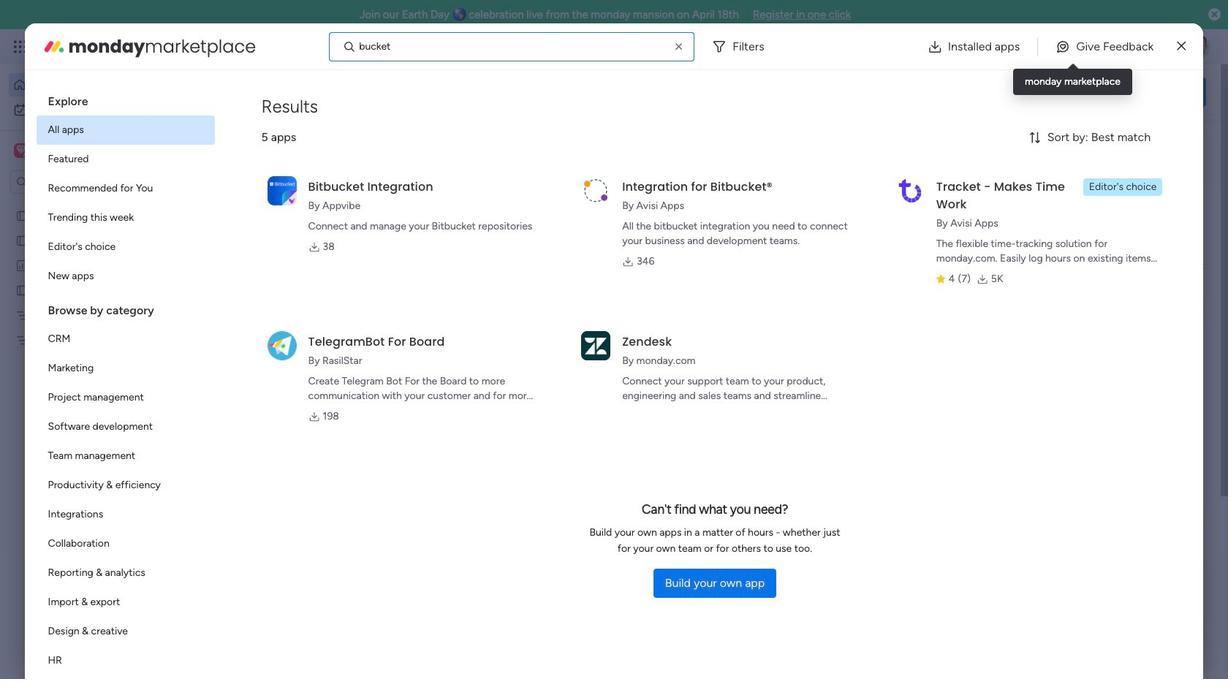 Task type: describe. For each thing, give the bounding box(es) containing it.
dapulse x slim image
[[1185, 135, 1202, 153]]

notifications image
[[969, 39, 984, 54]]

circle o image
[[1009, 241, 1019, 252]]

getting started element
[[987, 562, 1207, 621]]

workspace image
[[14, 143, 29, 159]]

see plans image
[[243, 39, 256, 55]]

search everything image
[[1102, 39, 1116, 54]]

select product image
[[13, 39, 28, 54]]

quick search results list box
[[226, 166, 952, 539]]

2 heading from the top
[[36, 291, 215, 325]]

monday marketplace image
[[42, 35, 66, 58]]

2 image
[[1012, 30, 1025, 46]]

1 public board image from the top
[[15, 208, 29, 222]]

v2 bolt switch image
[[1113, 84, 1122, 100]]



Task type: vqa. For each thing, say whether or not it's contained in the screenshot.
Files gallery
no



Task type: locate. For each thing, give the bounding box(es) containing it.
app logo image
[[267, 176, 297, 205], [582, 176, 611, 205], [896, 176, 925, 205], [267, 331, 297, 360], [582, 331, 611, 360]]

heading
[[36, 82, 215, 116], [36, 291, 215, 325]]

public board image
[[15, 283, 29, 297]]

Search in workspace field
[[31, 174, 122, 191]]

terry turtle image
[[1188, 35, 1211, 59]]

1 heading from the top
[[36, 82, 215, 116]]

workspace selection element
[[14, 142, 122, 161]]

update feed image
[[1001, 39, 1016, 54]]

public board image
[[15, 208, 29, 222], [15, 233, 29, 247]]

help image
[[1134, 39, 1148, 54]]

1 vertical spatial heading
[[36, 291, 215, 325]]

workspace image
[[16, 143, 26, 159]]

invite members image
[[1033, 39, 1048, 54]]

help center element
[[987, 633, 1207, 679]]

2 public board image from the top
[[15, 233, 29, 247]]

1 vertical spatial public board image
[[15, 233, 29, 247]]

public dashboard image
[[15, 258, 29, 272]]

dapulse x slim image
[[1178, 38, 1187, 55]]

list box
[[36, 82, 215, 679], [0, 200, 187, 550]]

0 vertical spatial public board image
[[15, 208, 29, 222]]

option
[[9, 73, 178, 97], [9, 98, 178, 121], [36, 116, 215, 145], [36, 145, 215, 174], [36, 174, 215, 203], [0, 202, 187, 205], [36, 203, 215, 233], [36, 233, 215, 262], [36, 262, 215, 291], [36, 325, 215, 354], [36, 354, 215, 383], [36, 383, 215, 413], [36, 413, 215, 442], [36, 442, 215, 471], [36, 471, 215, 500], [36, 500, 215, 530], [36, 530, 215, 559], [36, 559, 215, 588], [36, 588, 215, 617], [36, 617, 215, 647], [36, 647, 215, 676]]

v2 user feedback image
[[999, 84, 1010, 100]]

monday marketplace image
[[1066, 39, 1080, 54]]

0 vertical spatial heading
[[36, 82, 215, 116]]

check circle image
[[1009, 185, 1019, 196]]



